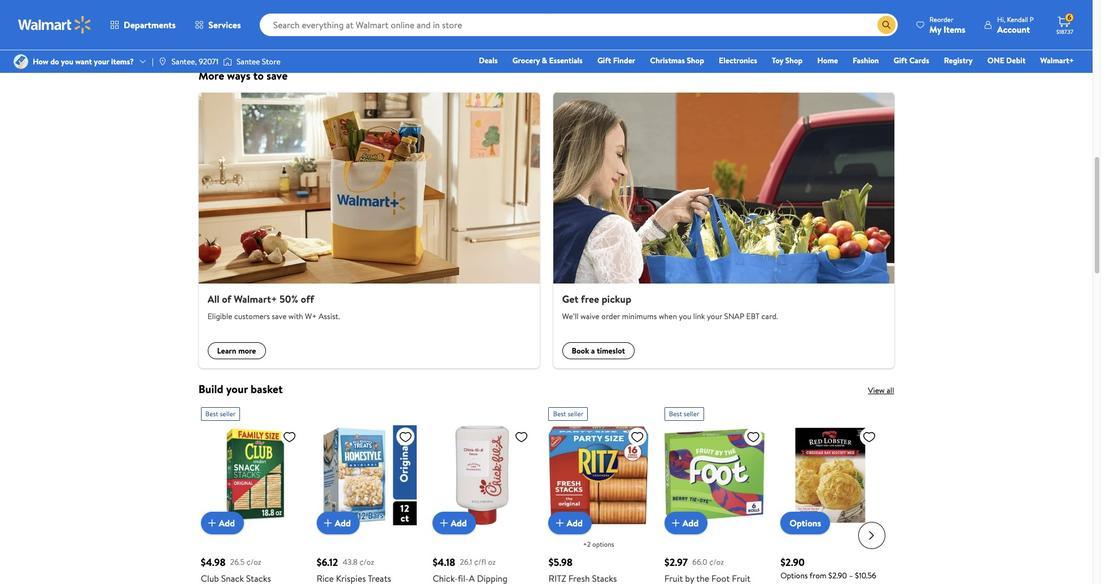 Task type: vqa. For each thing, say whether or not it's contained in the screenshot.
link
yes



Task type: describe. For each thing, give the bounding box(es) containing it.
$4.18
[[433, 555, 456, 569]]

list containing all of walmart+ 50% off
[[192, 92, 902, 368]]

1 vertical spatial $2.90
[[829, 570, 848, 581]]

deals link
[[474, 54, 503, 67]]

–
[[850, 570, 854, 581]]

fruit by the foot fruit flavored snacks, berry tie-dye, 4.5 oz, 6 ct image
[[665, 425, 765, 525]]

$2.97 66.0 ¢/oz
[[665, 555, 724, 569]]

43.8
[[343, 556, 358, 568]]

now
[[550, 23, 568, 37]]

¢/oz for $4.98
[[247, 556, 261, 568]]

$4.98 26.5 ¢/oz
[[201, 555, 261, 569]]

debit
[[1007, 55, 1026, 66]]

to
[[253, 68, 264, 83]]

seller for $2.97
[[684, 409, 700, 418]]

my
[[930, 23, 942, 35]]

hi,
[[998, 14, 1006, 24]]

how
[[33, 56, 48, 67]]

add to favorites list, rice krispies treats homestyle original chewy marshmallow snack bars, shelf-stable, 13.96 oz, 12 count image
[[399, 430, 413, 444]]

grocery
[[513, 55, 540, 66]]

waive
[[581, 311, 600, 322]]

search icon image
[[883, 20, 892, 29]]

add for add to cart image for ritz fresh stacks original crackers, party size, 23.7 oz (16 stacks) image
[[567, 517, 583, 529]]

best for $2.97
[[669, 409, 683, 418]]

from
[[810, 570, 827, 581]]

options link
[[781, 512, 831, 534]]

add to favorites list, chick-fil-a dipping sauce, 16 fl oz squeeze bottle image
[[515, 430, 529, 444]]

learn more
[[217, 345, 256, 356]]

6 $187.37
[[1057, 13, 1074, 36]]

deals
[[479, 55, 498, 66]]

christmas shop link
[[645, 54, 710, 67]]

santee
[[237, 56, 260, 67]]

+2
[[583, 540, 591, 549]]

1 add to cart image from the left
[[205, 516, 219, 530]]

order
[[602, 311, 621, 322]]

6
[[1068, 13, 1072, 22]]

add button for club snack stacks original crackers, 18.8 oz, 9 count image at the left of the page
[[201, 512, 244, 534]]

product group containing $2.97
[[665, 403, 765, 584]]

shop for toy shop
[[786, 55, 803, 66]]

book
[[572, 345, 590, 356]]

walmart+ inside all of walmart+ 50% off eligible customers save with w+ assist.
[[234, 292, 277, 306]]

departments
[[124, 19, 176, 31]]

50%
[[280, 292, 298, 306]]

christmas shop
[[651, 55, 705, 66]]

gift for gift finder
[[598, 55, 612, 66]]

walmart image
[[18, 16, 92, 34]]

build your basket
[[199, 381, 283, 396]]

26.5
[[230, 556, 245, 568]]

2 vertical spatial your
[[226, 381, 248, 396]]

learn
[[217, 345, 237, 356]]

best for $4.98
[[205, 409, 218, 418]]

 image for santee store
[[223, 56, 232, 67]]

best seller for $4.98
[[205, 409, 236, 418]]

essentials
[[549, 55, 583, 66]]

view
[[869, 385, 885, 396]]

your inside get free pickup we'll waive order minimums when you link your snap ebt card.
[[707, 311, 723, 322]]

|
[[152, 56, 154, 67]]

toy shop
[[772, 55, 803, 66]]

$6.12 43.8 ¢/oz
[[317, 555, 374, 569]]

home link
[[813, 54, 844, 67]]

more
[[238, 345, 256, 356]]

product group containing $2.90
[[781, 403, 881, 584]]

0 vertical spatial save
[[267, 68, 288, 83]]

how do you want your items?
[[33, 56, 134, 67]]

add button for fruit by the foot fruit flavored snacks, berry tie-dye, 4.5 oz, 6 ct image
[[665, 512, 708, 534]]

walmart+ link
[[1036, 54, 1080, 67]]

all
[[208, 292, 220, 306]]

cards
[[910, 55, 930, 66]]

one
[[988, 55, 1005, 66]]

santee store
[[237, 56, 281, 67]]

gift for gift cards
[[894, 55, 908, 66]]

reorder my items
[[930, 14, 966, 35]]

basket
[[251, 381, 283, 396]]

add for add to cart image related to fruit by the foot fruit flavored snacks, berry tie-dye, 4.5 oz, 6 ct image
[[683, 517, 699, 529]]

add to favorites list, fruit by the foot fruit flavored snacks, berry tie-dye, 4.5 oz, 6 ct image
[[747, 430, 761, 444]]

ebt
[[747, 311, 760, 322]]

view all
[[869, 385, 895, 396]]

minimums
[[622, 311, 657, 322]]

look for ebt-eligible items as you shop image
[[208, 0, 886, 53]]

one debit link
[[983, 54, 1031, 67]]

customers
[[234, 311, 270, 322]]

electronics
[[719, 55, 758, 66]]

all of walmart+ 50% off eligible customers save with w+ assist.
[[208, 292, 340, 322]]

&
[[542, 55, 548, 66]]

$5.98
[[549, 555, 573, 569]]

$2.90 options from $2.90 – $10.56
[[781, 555, 877, 581]]

add to favorites list, red lobster cheddar bay biscuit mix, makes 10 biscuits, 11.36 oz box image
[[863, 430, 877, 444]]

one debit
[[988, 55, 1026, 66]]

2 seller from the left
[[568, 409, 584, 418]]

add for 3rd add to cart icon from the right
[[219, 517, 235, 529]]

registry link
[[940, 54, 979, 67]]

rice krispies treats homestyle original chewy marshmallow snack bars, shelf-stable, 13.96 oz, 12 count image
[[317, 425, 417, 525]]

items?
[[111, 56, 134, 67]]

add to cart image for ritz fresh stacks original crackers, party size, 23.7 oz (16 stacks) image
[[553, 516, 567, 530]]

add to favorites list, ritz fresh stacks original crackers, party size, 23.7 oz (16 stacks) image
[[631, 430, 645, 444]]

with
[[289, 311, 303, 322]]

santee,
[[172, 56, 197, 67]]

add for $4.18 add to cart icon
[[451, 517, 467, 529]]

$187.37
[[1057, 28, 1074, 36]]

reorder
[[930, 14, 954, 24]]

you inside get free pickup we'll waive order minimums when you link your snap ebt card.
[[679, 311, 692, 322]]

fashion link
[[848, 54, 885, 67]]

¢/fl
[[474, 556, 486, 568]]

product group containing $6.12
[[317, 403, 417, 584]]

26.1
[[460, 556, 472, 568]]

oz
[[488, 556, 496, 568]]

card.
[[762, 311, 779, 322]]

off
[[301, 292, 314, 306]]

store
[[262, 56, 281, 67]]

w+
[[305, 311, 317, 322]]



Task type: locate. For each thing, give the bounding box(es) containing it.
66.0
[[693, 556, 708, 568]]

2 horizontal spatial shop
[[786, 55, 803, 66]]

5 add from the left
[[683, 517, 699, 529]]

¢/oz inside $4.98 26.5 ¢/oz
[[247, 556, 261, 568]]

options
[[790, 517, 822, 529], [781, 570, 808, 581]]

shop inside toy shop link
[[786, 55, 803, 66]]

1 horizontal spatial shop
[[687, 55, 705, 66]]

 image up ways
[[223, 56, 232, 67]]

1 horizontal spatial best seller
[[553, 409, 584, 418]]

1 add to cart image from the left
[[553, 516, 567, 530]]

3 product group from the left
[[433, 403, 533, 584]]

your right link
[[707, 311, 723, 322]]

2 add to cart image from the left
[[321, 516, 335, 530]]

6 product group from the left
[[781, 403, 881, 584]]

add up $4.98 26.5 ¢/oz
[[219, 517, 235, 529]]

1 add button from the left
[[201, 512, 244, 534]]

$4.98
[[201, 555, 226, 569]]

1 horizontal spatial seller
[[568, 409, 584, 418]]

add up $2.97 66.0 ¢/oz
[[683, 517, 699, 529]]

add to cart image up $4.98
[[205, 516, 219, 530]]

fashion
[[853, 55, 880, 66]]

3 add from the left
[[451, 517, 467, 529]]

1 horizontal spatial gift
[[894, 55, 908, 66]]

2 horizontal spatial best
[[669, 409, 683, 418]]

2 horizontal spatial best seller
[[669, 409, 700, 418]]

best seller for $2.97
[[669, 409, 700, 418]]

3 best seller from the left
[[669, 409, 700, 418]]

gift cards
[[894, 55, 930, 66]]

list
[[192, 92, 902, 368]]

product group
[[201, 403, 301, 584], [317, 403, 417, 584], [433, 403, 533, 584], [549, 403, 649, 584], [665, 403, 765, 584], [781, 403, 881, 584]]

shop inside 'christmas shop' link
[[687, 55, 705, 66]]

1 horizontal spatial ¢/oz
[[360, 556, 374, 568]]

1 vertical spatial walmart+
[[234, 292, 277, 306]]

you right do
[[61, 56, 73, 67]]

assist.
[[319, 311, 340, 322]]

add button up $4.98 26.5 ¢/oz
[[201, 512, 244, 534]]

1 product group from the left
[[201, 403, 301, 584]]

want
[[75, 56, 92, 67]]

0 horizontal spatial add to cart image
[[205, 516, 219, 530]]

get free pickup list item
[[547, 92, 902, 368]]

¢/oz inside $2.97 66.0 ¢/oz
[[710, 556, 724, 568]]

seller for $4.98
[[220, 409, 236, 418]]

services button
[[185, 11, 251, 38]]

$2.90 down the options 'link' on the bottom right of the page
[[781, 555, 805, 569]]

add button for ritz fresh stacks original crackers, party size, 23.7 oz (16 stacks) image
[[549, 512, 592, 534]]

ways
[[227, 68, 251, 83]]

+2 options
[[583, 540, 615, 549]]

save down store
[[267, 68, 288, 83]]

0 horizontal spatial your
[[94, 56, 109, 67]]

shop right 'toy' at the right of the page
[[786, 55, 803, 66]]

0 horizontal spatial best seller
[[205, 409, 236, 418]]

product group containing $4.98
[[201, 403, 301, 584]]

3 seller from the left
[[684, 409, 700, 418]]

link
[[694, 311, 706, 322]]

$4.18 26.1 ¢/fl oz
[[433, 555, 496, 569]]

services
[[209, 19, 241, 31]]

pickup
[[602, 292, 632, 306]]

options up $2.90 options from $2.90 – $10.56
[[790, 517, 822, 529]]

do
[[50, 56, 59, 67]]

1 best from the left
[[205, 409, 218, 418]]

3 best from the left
[[669, 409, 683, 418]]

walmart+
[[1041, 55, 1075, 66], [234, 292, 277, 306]]

¢/oz right 26.5
[[247, 556, 261, 568]]

santee, 92071
[[172, 56, 219, 67]]

Search search field
[[260, 14, 898, 36]]

 image for how do you want your items?
[[14, 54, 28, 69]]

0 horizontal spatial best
[[205, 409, 218, 418]]

2 best from the left
[[553, 409, 567, 418]]

seller
[[220, 409, 236, 418], [568, 409, 584, 418], [684, 409, 700, 418]]

0 vertical spatial your
[[94, 56, 109, 67]]

add to cart image up $2.97
[[669, 516, 683, 530]]

shop for christmas shop
[[687, 55, 705, 66]]

0 horizontal spatial walmart+
[[234, 292, 277, 306]]

add to cart image up $4.18
[[437, 516, 451, 530]]

3 add button from the left
[[433, 512, 476, 534]]

1 horizontal spatial you
[[679, 311, 692, 322]]

add to cart image
[[205, 516, 219, 530], [321, 516, 335, 530], [437, 516, 451, 530]]

1 seller from the left
[[220, 409, 236, 418]]

add button
[[201, 512, 244, 534], [317, 512, 360, 534], [433, 512, 476, 534], [549, 512, 592, 534], [665, 512, 708, 534]]

0 vertical spatial options
[[790, 517, 822, 529]]

3 add to cart image from the left
[[437, 516, 451, 530]]

1 horizontal spatial  image
[[223, 56, 232, 67]]

more
[[199, 68, 225, 83]]

2 horizontal spatial ¢/oz
[[710, 556, 724, 568]]

Walmart Site-Wide search field
[[260, 14, 898, 36]]

gift left finder
[[598, 55, 612, 66]]

¢/oz right 43.8
[[360, 556, 374, 568]]

3 ¢/oz from the left
[[710, 556, 724, 568]]

kendall
[[1008, 14, 1029, 24]]

$2.90 left –
[[829, 570, 848, 581]]

¢/oz for $6.12
[[360, 556, 374, 568]]

0 horizontal spatial gift
[[598, 55, 612, 66]]

your right want on the top of the page
[[94, 56, 109, 67]]

product group containing $5.98
[[549, 403, 649, 584]]

$10.56
[[856, 570, 877, 581]]

0 vertical spatial walmart+
[[1041, 55, 1075, 66]]

book a timeslot
[[572, 345, 626, 356]]

2 horizontal spatial seller
[[684, 409, 700, 418]]

add to cart image for $6.12
[[321, 516, 335, 530]]

view all link
[[869, 385, 895, 396]]

you
[[61, 56, 73, 67], [679, 311, 692, 322]]

0 horizontal spatial ¢/oz
[[247, 556, 261, 568]]

4 product group from the left
[[549, 403, 649, 584]]

add button for rice krispies treats homestyle original chewy marshmallow snack bars, shelf-stable, 13.96 oz, 12 count image
[[317, 512, 360, 534]]

1 ¢/oz from the left
[[247, 556, 261, 568]]

2 add to cart image from the left
[[669, 516, 683, 530]]

items
[[944, 23, 966, 35]]

2 product group from the left
[[317, 403, 417, 584]]

add up $5.98 at bottom
[[567, 517, 583, 529]]

build
[[199, 381, 224, 396]]

¢/oz
[[247, 556, 261, 568], [360, 556, 374, 568], [710, 556, 724, 568]]

0 horizontal spatial add to cart image
[[553, 516, 567, 530]]

add to cart image
[[553, 516, 567, 530], [669, 516, 683, 530]]

a
[[592, 345, 595, 356]]

get
[[563, 292, 579, 306]]

shop now link
[[525, 23, 568, 37]]

grocery & essentials link
[[508, 54, 588, 67]]

1 horizontal spatial your
[[226, 381, 248, 396]]

0 vertical spatial you
[[61, 56, 73, 67]]

¢/oz inside $6.12 43.8 ¢/oz
[[360, 556, 374, 568]]

0 vertical spatial $2.90
[[781, 555, 805, 569]]

gift cards link
[[889, 54, 935, 67]]

next slide for product carousel list image
[[859, 522, 886, 549]]

free
[[581, 292, 600, 306]]

¢/oz for $2.97
[[710, 556, 724, 568]]

save
[[267, 68, 288, 83], [272, 311, 287, 322]]

2 add from the left
[[335, 517, 351, 529]]

$2.90
[[781, 555, 805, 569], [829, 570, 848, 581]]

your right build
[[226, 381, 248, 396]]

1 horizontal spatial $2.90
[[829, 570, 848, 581]]

1 best seller from the left
[[205, 409, 236, 418]]

we'll
[[563, 311, 579, 322]]

$6.12
[[317, 555, 338, 569]]

toy shop link
[[767, 54, 808, 67]]

departments button
[[101, 11, 185, 38]]

2 gift from the left
[[894, 55, 908, 66]]

2 ¢/oz from the left
[[360, 556, 374, 568]]

shop left now
[[525, 23, 547, 37]]

finder
[[613, 55, 636, 66]]

save inside all of walmart+ 50% off eligible customers save with w+ assist.
[[272, 311, 287, 322]]

options left from
[[781, 570, 808, 581]]

0 horizontal spatial $2.90
[[781, 555, 805, 569]]

options inside 'link'
[[790, 517, 822, 529]]

hi, kendall p account
[[998, 14, 1035, 35]]

add button up $2.97 66.0 ¢/oz
[[665, 512, 708, 534]]

1 gift from the left
[[598, 55, 612, 66]]

2 horizontal spatial your
[[707, 311, 723, 322]]

add button up +2
[[549, 512, 592, 534]]

1 vertical spatial your
[[707, 311, 723, 322]]

account
[[998, 23, 1031, 35]]

1 vertical spatial you
[[679, 311, 692, 322]]

0 horizontal spatial  image
[[14, 54, 28, 69]]

home
[[818, 55, 839, 66]]

add button up $4.18 26.1 ¢/fl oz
[[433, 512, 476, 534]]

add to cart image up $6.12
[[321, 516, 335, 530]]

0 horizontal spatial you
[[61, 56, 73, 67]]

add up $6.12 43.8 ¢/oz
[[335, 517, 351, 529]]

add to cart image for fruit by the foot fruit flavored snacks, berry tie-dye, 4.5 oz, 6 ct image
[[669, 516, 683, 530]]

2 horizontal spatial add to cart image
[[437, 516, 451, 530]]

2 add button from the left
[[317, 512, 360, 534]]

you left link
[[679, 311, 692, 322]]

0 horizontal spatial seller
[[220, 409, 236, 418]]

best
[[205, 409, 218, 418], [553, 409, 567, 418], [669, 409, 683, 418]]

1 horizontal spatial add to cart image
[[669, 516, 683, 530]]

club snack stacks original crackers, 18.8 oz, 9 count image
[[201, 425, 301, 525]]

$2.97
[[665, 555, 688, 569]]

shop now
[[525, 23, 568, 37]]

red lobster cheddar bay biscuit mix, makes 10 biscuits, 11.36 oz box image
[[781, 425, 881, 525]]

christmas
[[651, 55, 685, 66]]

 image
[[14, 54, 28, 69], [223, 56, 232, 67]]

add to cart image for $4.18
[[437, 516, 451, 530]]

gift left cards
[[894, 55, 908, 66]]

add to favorites list, club snack stacks original crackers, 18.8 oz, 9 count image
[[283, 430, 297, 444]]

4 add button from the left
[[549, 512, 592, 534]]

add button up $6.12 43.8 ¢/oz
[[317, 512, 360, 534]]

shop right "christmas" in the top of the page
[[687, 55, 705, 66]]

add
[[219, 517, 235, 529], [335, 517, 351, 529], [451, 517, 467, 529], [567, 517, 583, 529], [683, 517, 699, 529]]

timeslot
[[597, 345, 626, 356]]

add to cart image up $5.98 at bottom
[[553, 516, 567, 530]]

walmart+ up customers
[[234, 292, 277, 306]]

4 add from the left
[[567, 517, 583, 529]]

of
[[222, 292, 232, 306]]

5 add button from the left
[[665, 512, 708, 534]]

 image
[[158, 57, 167, 66]]

 image left how
[[14, 54, 28, 69]]

add for add to cart icon related to $6.12
[[335, 517, 351, 529]]

save left with
[[272, 311, 287, 322]]

gift finder
[[598, 55, 636, 66]]

all of walmart+ 50% off list item
[[192, 92, 547, 368]]

5 product group from the left
[[665, 403, 765, 584]]

walmart+ down $187.37
[[1041, 55, 1075, 66]]

options inside $2.90 options from $2.90 – $10.56
[[781, 570, 808, 581]]

1 vertical spatial options
[[781, 570, 808, 581]]

1 horizontal spatial walmart+
[[1041, 55, 1075, 66]]

chick-fil-a dipping sauce, 16 fl oz squeeze bottle image
[[433, 425, 533, 525]]

all
[[887, 385, 895, 396]]

2 best seller from the left
[[553, 409, 584, 418]]

add up 26.1
[[451, 517, 467, 529]]

shop
[[525, 23, 547, 37], [687, 55, 705, 66], [786, 55, 803, 66]]

1 add from the left
[[219, 517, 235, 529]]

1 horizontal spatial add to cart image
[[321, 516, 335, 530]]

1 vertical spatial save
[[272, 311, 287, 322]]

add button for "chick-fil-a dipping sauce, 16 fl oz squeeze bottle" image
[[433, 512, 476, 534]]

p
[[1031, 14, 1035, 24]]

¢/oz right 66.0
[[710, 556, 724, 568]]

best seller
[[205, 409, 236, 418], [553, 409, 584, 418], [669, 409, 700, 418]]

1 horizontal spatial best
[[553, 409, 567, 418]]

get free pickup we'll waive order minimums when you link your snap ebt card.
[[563, 292, 779, 322]]

product group containing $4.18
[[433, 403, 533, 584]]

ritz fresh stacks original crackers, party size, 23.7 oz (16 stacks) image
[[549, 425, 649, 525]]

0 horizontal spatial shop
[[525, 23, 547, 37]]



